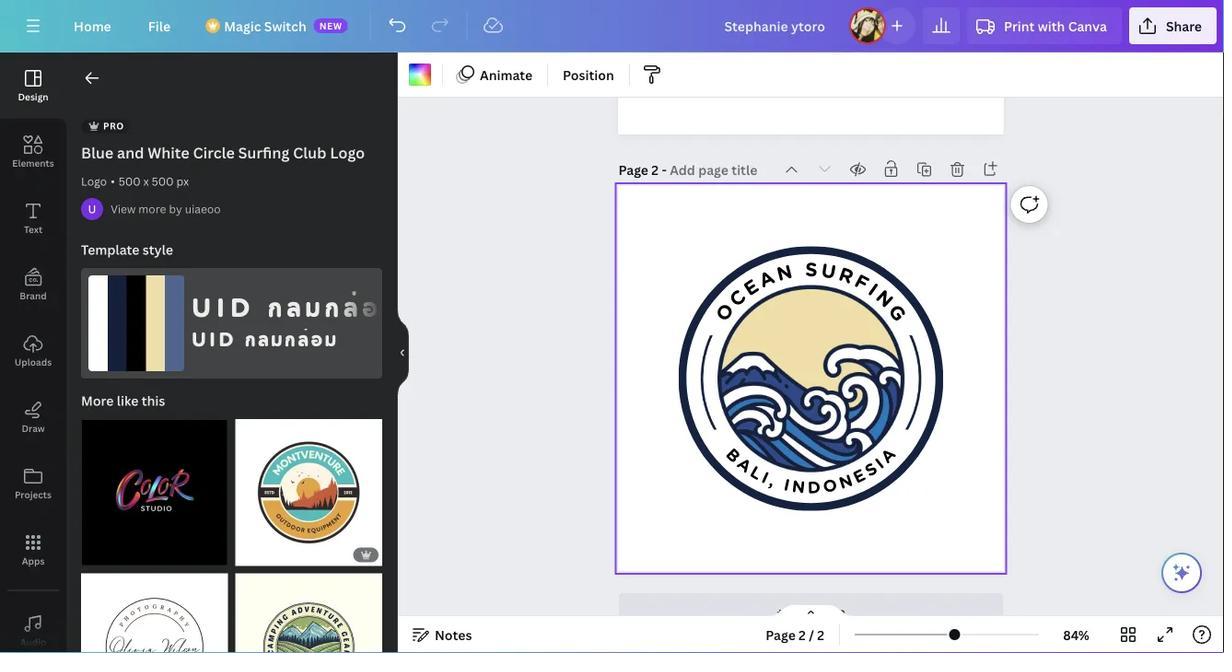 Task type: describe. For each thing, give the bounding box(es) containing it.
more like this
[[81, 392, 165, 410]]

side panel tab list
[[0, 53, 66, 653]]

draw button
[[0, 384, 66, 451]]

e inside e a n
[[740, 274, 763, 301]]

position button
[[556, 60, 622, 89]]

beige vintage adventure store logo image
[[235, 574, 382, 653]]

new
[[319, 19, 343, 32]]

add
[[787, 603, 812, 621]]

i inside i n d o n e s
[[782, 475, 792, 496]]

blue and white circle surfing club logo
[[81, 143, 365, 163]]

uiaeoo element
[[81, 198, 103, 220]]

audio
[[20, 636, 46, 648]]

more
[[138, 201, 166, 217]]

circle icon image
[[701, 268, 922, 489]]

show pages image
[[767, 603, 855, 618]]

share button
[[1129, 7, 1217, 44]]

84%
[[1063, 626, 1090, 644]]

apps button
[[0, 517, 66, 583]]

n inside e a n
[[775, 260, 795, 286]]

home
[[74, 17, 111, 35]]

g
[[884, 300, 912, 326]]

uiaeoo image
[[81, 198, 103, 220]]

circle
[[193, 143, 235, 163]]

hide image
[[397, 309, 409, 397]]

/
[[809, 626, 814, 644]]

#ffffff image
[[409, 64, 431, 86]]

,
[[767, 470, 779, 491]]

home link
[[59, 7, 126, 44]]

elegant circle signature photography logo group
[[81, 562, 228, 653]]

n right d
[[837, 470, 856, 494]]

template
[[81, 241, 140, 258]]

page for page 2 -
[[619, 161, 649, 178]]

elements button
[[0, 119, 66, 185]]

1 vertical spatial logo
[[81, 174, 107, 189]]

view more by uiaeoo
[[111, 201, 221, 217]]

0 horizontal spatial o
[[711, 299, 739, 326]]

i inside s u r f i
[[864, 278, 883, 301]]

switch
[[264, 17, 307, 35]]

apps
[[22, 555, 45, 567]]

notes
[[435, 626, 472, 644]]

of
[[98, 549, 112, 561]]

projects
[[15, 488, 52, 501]]

print
[[1004, 17, 1035, 35]]

2 right /
[[818, 626, 825, 644]]

b
[[722, 444, 745, 467]]

canva
[[1068, 17, 1107, 35]]

1
[[90, 549, 96, 561]]

elegant circle signature photography logo image
[[81, 574, 228, 653]]

+ add page
[[777, 603, 846, 621]]

s inside s u r f i
[[806, 258, 818, 281]]

projects button
[[0, 451, 66, 517]]

view more by uiaeoo button
[[111, 200, 221, 218]]

elements
[[12, 157, 54, 169]]

c
[[725, 285, 751, 312]]

+ add page button
[[619, 593, 1004, 630]]

main menu bar
[[0, 0, 1224, 53]]

magic
[[224, 17, 261, 35]]

like
[[117, 392, 139, 410]]

beige vintage adventure store logo group
[[235, 562, 382, 653]]

page 2 -
[[619, 161, 670, 178]]

page
[[815, 603, 846, 621]]

500 x 500 px
[[119, 174, 189, 189]]

1 horizontal spatial logo
[[330, 143, 365, 163]]

print with canva button
[[967, 7, 1122, 44]]

84% button
[[1047, 620, 1107, 650]]

a inside e a n
[[756, 265, 779, 293]]

e a n
[[740, 260, 795, 301]]

design button
[[0, 53, 66, 119]]

brand button
[[0, 252, 66, 318]]

text
[[24, 223, 42, 235]]

this
[[142, 392, 165, 410]]

white
[[148, 143, 189, 163]]



Task type: locate. For each thing, give the bounding box(es) containing it.
text button
[[0, 185, 66, 252]]

illustrated mountain adventure gear circle logo group
[[235, 408, 382, 566]]

n left d
[[791, 476, 807, 498]]

uploads button
[[0, 318, 66, 384]]

canva assistant image
[[1171, 562, 1193, 584]]

1 uid from the top
[[192, 293, 255, 323]]

blue
[[81, 143, 114, 163]]

2 left -
[[652, 161, 659, 178]]

0 vertical spatial o
[[711, 299, 739, 326]]

page 2 / 2
[[766, 626, 825, 644]]

template style
[[81, 241, 173, 258]]

1 vertical spatial e
[[850, 465, 869, 488]]

with
[[1038, 17, 1065, 35]]

page left -
[[619, 161, 649, 178]]

a l i ,
[[734, 453, 779, 491]]

Design title text field
[[710, 7, 842, 44]]

2 uid from the top
[[192, 328, 237, 351]]

0 horizontal spatial e
[[740, 274, 763, 301]]

r
[[836, 262, 857, 289]]

uid กลมกล่อม uid กลมกล่อม
[[192, 293, 402, 351]]

s left the u
[[806, 258, 818, 281]]

x
[[143, 174, 149, 189]]

d
[[808, 477, 821, 498]]

0 horizontal spatial s
[[806, 258, 818, 281]]

by
[[169, 201, 182, 217]]

i n d o n e s
[[782, 458, 881, 498]]

share
[[1166, 17, 1202, 35]]

0 vertical spatial s
[[806, 258, 818, 281]]

0 vertical spatial uid
[[192, 293, 255, 323]]

2 left /
[[799, 626, 806, 644]]

animate button
[[451, 60, 540, 89]]

animate
[[480, 66, 533, 83]]

notes button
[[405, 620, 480, 650]]

page
[[619, 161, 649, 178], [766, 626, 796, 644]]

club
[[293, 143, 327, 163]]

1 vertical spatial o
[[822, 475, 839, 497]]

pro
[[103, 120, 124, 132]]

a
[[756, 265, 779, 293], [877, 444, 900, 467], [734, 453, 756, 477]]

more
[[81, 392, 114, 410]]

2
[[652, 161, 659, 178], [115, 549, 120, 561], [799, 626, 806, 644], [818, 626, 825, 644]]

page inside page 2 / 2 button
[[766, 626, 796, 644]]

1 of 2
[[90, 549, 120, 561]]

-
[[662, 161, 667, 178]]

e
[[740, 274, 763, 301], [850, 465, 869, 488]]

design
[[18, 90, 48, 103]]

s inside i n d o n e s
[[861, 458, 881, 481]]

กลมกล่อม
[[268, 293, 402, 323], [245, 328, 339, 351]]

l
[[747, 462, 766, 484]]

1 vertical spatial uid
[[192, 328, 237, 351]]

0 vertical spatial กลมกล่อม
[[268, 293, 402, 323]]

1 500 from the left
[[119, 174, 141, 189]]

f
[[851, 269, 873, 296]]

style
[[143, 241, 173, 258]]

e left the u
[[740, 274, 763, 301]]

2 right "of"
[[115, 549, 120, 561]]

2 500 from the left
[[152, 174, 174, 189]]

a for a l i ,
[[734, 453, 756, 477]]

500
[[119, 174, 141, 189], [152, 174, 174, 189]]

brand
[[20, 289, 47, 302]]

1 vertical spatial กลมกล่อม
[[245, 328, 339, 351]]

0 vertical spatial logo
[[330, 143, 365, 163]]

500 left x
[[119, 174, 141, 189]]

logo
[[330, 143, 365, 163], [81, 174, 107, 189]]

0 vertical spatial e
[[740, 274, 763, 301]]

creative color brushstroke lettering logo group
[[81, 408, 228, 566]]

2 inside creative color brushstroke lettering logo group
[[115, 549, 120, 561]]

1 vertical spatial s
[[861, 458, 881, 481]]

e right d
[[850, 465, 869, 488]]

uploads
[[15, 356, 52, 368]]

o left e a n
[[711, 299, 739, 326]]

surfing
[[238, 143, 290, 163]]

uiaeoo
[[185, 201, 221, 217]]

1 horizontal spatial s
[[861, 458, 881, 481]]

1 horizontal spatial 500
[[152, 174, 174, 189]]

Page title text field
[[670, 160, 760, 179]]

1 vertical spatial page
[[766, 626, 796, 644]]

e inside i n d o n e s
[[850, 465, 869, 488]]

magic switch
[[224, 17, 307, 35]]

1 horizontal spatial o
[[822, 475, 839, 497]]

0 horizontal spatial page
[[619, 161, 649, 178]]

draw
[[22, 422, 45, 434]]

o
[[711, 299, 739, 326], [822, 475, 839, 497]]

n left the u
[[775, 260, 795, 286]]

page 2 / 2 button
[[759, 620, 832, 650]]

i inside a l i ,
[[759, 467, 772, 488]]

audio button
[[0, 598, 66, 653]]

s right d
[[861, 458, 881, 481]]

u
[[820, 259, 838, 284]]

logo up uiaeoo icon
[[81, 174, 107, 189]]

i
[[864, 278, 883, 301], [871, 454, 888, 473], [759, 467, 772, 488], [782, 475, 792, 496]]

position
[[563, 66, 614, 83]]

page down +
[[766, 626, 796, 644]]

view
[[111, 201, 136, 217]]

n
[[775, 260, 795, 286], [872, 285, 899, 312], [837, 470, 856, 494], [791, 476, 807, 498]]

o right d
[[822, 475, 839, 497]]

o inside i n d o n e s
[[822, 475, 839, 497]]

a for a
[[877, 444, 900, 467]]

logo right club
[[330, 143, 365, 163]]

px
[[176, 174, 189, 189]]

1 horizontal spatial e
[[850, 465, 869, 488]]

print with canva
[[1004, 17, 1107, 35]]

n right r
[[872, 285, 899, 312]]

page for page 2 / 2
[[766, 626, 796, 644]]

s u r f i
[[806, 258, 883, 301]]

0 horizontal spatial logo
[[81, 174, 107, 189]]

500 right x
[[152, 174, 174, 189]]

file button
[[133, 7, 185, 44]]

0 horizontal spatial 500
[[119, 174, 141, 189]]

1 horizontal spatial page
[[766, 626, 796, 644]]

and
[[117, 143, 144, 163]]

file
[[148, 17, 171, 35]]

0 vertical spatial page
[[619, 161, 649, 178]]

+
[[777, 603, 784, 621]]

uid
[[192, 293, 255, 323], [192, 328, 237, 351]]

a inside a l i ,
[[734, 453, 756, 477]]



Task type: vqa. For each thing, say whether or not it's contained in the screenshot.
the topmost The O
yes



